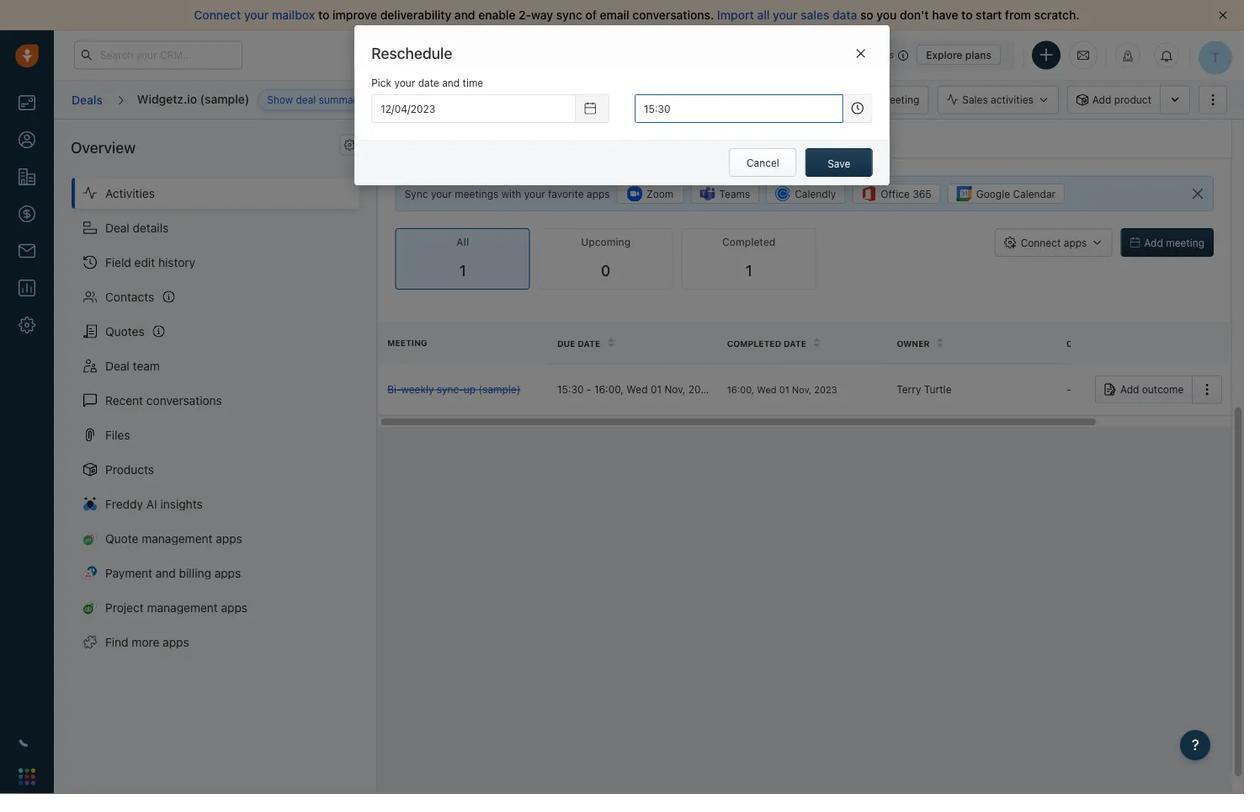 Task type: vqa. For each thing, say whether or not it's contained in the screenshot.
Add
yes



Task type: describe. For each thing, give the bounding box(es) containing it.
call button
[[703, 85, 754, 114]]

find
[[105, 635, 129, 649]]

office
[[881, 188, 910, 200]]

your right all
[[773, 8, 798, 22]]

tasks ( 1 )
[[458, 130, 502, 142]]

payment
[[105, 566, 152, 580]]

show deal summary
[[267, 94, 363, 106]]

date for completed date
[[784, 338, 806, 348]]

project
[[105, 600, 144, 614]]

1 to from the left
[[318, 8, 330, 22]]

add product
[[1093, 94, 1152, 106]]

sync your meetings with your favorite apps
[[405, 188, 610, 200]]

meetings
[[519, 130, 565, 142]]

mng settings image
[[344, 139, 356, 151]]

teams button
[[691, 184, 760, 204]]

1 01 from the left
[[650, 383, 661, 395]]

) for meetings ( 1 )
[[577, 130, 581, 142]]

add product button
[[1068, 85, 1160, 114]]

activities
[[105, 186, 155, 200]]

save button
[[806, 148, 873, 177]]

of
[[586, 8, 597, 22]]

weekly
[[401, 383, 434, 395]]

all
[[457, 236, 469, 248]]

your for connect your mailbox to improve deliverability and enable 2-way sync of email conversations. import all your sales data so you don't have to start from scratch.
[[244, 8, 269, 22]]

connect your mailbox to improve deliverability and enable 2-way sync of email conversations. import all your sales data so you don't have to start from scratch.
[[194, 8, 1080, 22]]

import
[[717, 8, 754, 22]]

deal
[[296, 94, 316, 106]]

email button
[[634, 85, 694, 114]]

connect for connect your mailbox to improve deliverability and enable 2-way sync of email conversations. import all your sales data so you don't have to start from scratch.
[[194, 8, 241, 22]]

1 wed from the left
[[626, 383, 648, 395]]

google calendar button
[[948, 184, 1065, 204]]

add for add meeting
[[1145, 237, 1164, 248]]

sync
[[556, 8, 583, 22]]

product
[[1115, 94, 1152, 106]]

ends
[[827, 49, 848, 60]]

explore
[[926, 49, 963, 61]]

sync-
[[436, 383, 463, 395]]

cancel
[[747, 157, 780, 169]]

connect for connect apps
[[1021, 237, 1061, 248]]

--
[[1067, 383, 1076, 395]]

tasks
[[458, 130, 486, 142]]

recent
[[105, 393, 143, 407]]

outcome
[[1067, 338, 1111, 348]]

reschedule dialog
[[355, 25, 890, 185]]

and inside reschedule dialog
[[442, 77, 460, 89]]

so
[[861, 8, 874, 22]]

add outcome button
[[1095, 375, 1192, 404]]

teams
[[720, 188, 751, 200]]

0 horizontal spatial sales
[[710, 130, 735, 142]]

plans
[[966, 49, 992, 61]]

quote
[[105, 531, 139, 545]]

pick your date and time
[[372, 77, 484, 89]]

365
[[913, 188, 932, 200]]

2 2023 from the left
[[814, 384, 837, 395]]

2-
[[519, 8, 531, 22]]

reschedule
[[372, 44, 453, 62]]

mailbox
[[272, 8, 315, 22]]

in
[[851, 49, 859, 60]]

management for quote
[[142, 531, 213, 545]]

create custom sales activity
[[634, 130, 775, 142]]

turtle
[[924, 383, 952, 395]]

( for meetings
[[568, 130, 572, 142]]

don't
[[900, 8, 929, 22]]

with
[[502, 188, 522, 200]]

Search your CRM... text field
[[74, 41, 243, 69]]

create custom sales activity link
[[616, 130, 775, 142]]

freshworks switcher image
[[19, 768, 35, 785]]

bi-weekly sync-up (sample)
[[387, 383, 520, 395]]

insights
[[160, 497, 203, 511]]

1 horizontal spatial sales
[[801, 8, 830, 22]]

1 2023 from the left
[[688, 383, 713, 395]]

field
[[105, 255, 131, 269]]

start
[[976, 8, 1002, 22]]

email
[[659, 94, 685, 106]]

15:30
[[557, 383, 584, 395]]

completed for completed
[[723, 236, 776, 248]]

sync
[[405, 188, 428, 200]]

freddy ai insights
[[105, 497, 203, 511]]

- for 15:30
[[586, 383, 591, 395]]

files
[[105, 428, 130, 442]]

connect your mailbox link
[[194, 8, 318, 22]]

2 vertical spatial and
[[156, 566, 176, 580]]

up
[[463, 383, 475, 395]]

overview
[[71, 138, 136, 156]]

deal for deal team
[[105, 359, 130, 372]]

outcome
[[1142, 383, 1184, 395]]

email
[[600, 8, 630, 22]]

1 16:00, from the left
[[594, 383, 623, 395]]

meeting inside button
[[881, 94, 920, 106]]

project management apps
[[105, 600, 248, 614]]

calendly button
[[767, 184, 846, 204]]

time
[[463, 77, 484, 89]]

2 - from the left
[[1067, 383, 1071, 395]]

task
[[817, 94, 838, 106]]

upcoming
[[581, 236, 631, 248]]

2 to from the left
[[962, 8, 973, 22]]

date for due date
[[577, 338, 600, 348]]

deliverability
[[380, 8, 452, 22]]

office 365 button
[[852, 184, 941, 204]]

sales
[[963, 94, 988, 106]]

owner
[[897, 338, 930, 348]]

( for notes
[[427, 130, 431, 142]]

ai
[[146, 497, 157, 511]]

products
[[105, 462, 154, 476]]

meeting
[[1166, 237, 1205, 248]]

1 right tasks
[[493, 130, 498, 142]]

edit
[[134, 255, 155, 269]]

conversations.
[[633, 8, 714, 22]]

field edit history
[[105, 255, 195, 269]]

completed date
[[727, 338, 806, 348]]

deal team
[[105, 359, 160, 372]]

1 right meetings
[[572, 130, 577, 142]]



Task type: locate. For each thing, give the bounding box(es) containing it.
2 horizontal spatial add
[[1145, 237, 1164, 248]]

1 deal from the top
[[105, 220, 130, 234]]

( right tasks
[[489, 130, 493, 142]]

0 vertical spatial sales
[[801, 8, 830, 22]]

1 vertical spatial add
[[1145, 237, 1164, 248]]

1 horizontal spatial wed
[[757, 384, 776, 395]]

completed
[[723, 236, 776, 248], [727, 338, 781, 348]]

activity
[[738, 130, 775, 142]]

your for pick your date and time
[[394, 77, 415, 89]]

favorite
[[548, 188, 584, 200]]

0 vertical spatial connect
[[194, 8, 241, 22]]

2 01 from the left
[[779, 384, 789, 395]]

your
[[244, 8, 269, 22], [773, 8, 798, 22], [394, 77, 415, 89], [431, 188, 452, 200], [524, 188, 545, 200]]

your right sync
[[431, 188, 452, 200]]

connect up search your crm... text box
[[194, 8, 241, 22]]

0 horizontal spatial meeting
[[387, 338, 427, 347]]

1 - from the left
[[586, 383, 591, 395]]

wed down the completed date
[[757, 384, 776, 395]]

2023 left the terry
[[814, 384, 837, 395]]

nov,
[[664, 383, 685, 395], [792, 384, 812, 395]]

0 vertical spatial and
[[455, 8, 475, 22]]

sales activities button
[[937, 85, 1068, 114], [937, 85, 1059, 114]]

0 horizontal spatial wed
[[626, 383, 648, 395]]

3 ) from the left
[[577, 130, 581, 142]]

None text field
[[635, 94, 844, 123]]

(sample) right up
[[478, 383, 520, 395]]

1 vertical spatial deal
[[105, 359, 130, 372]]

meetings
[[455, 188, 499, 200]]

wed right 15:30
[[626, 383, 648, 395]]

3 - from the left
[[1071, 383, 1076, 395]]

way
[[531, 8, 553, 22]]

-
[[586, 383, 591, 395], [1067, 383, 1071, 395], [1071, 383, 1076, 395]]

deal left team
[[105, 359, 130, 372]]

1 horizontal spatial 01
[[779, 384, 789, 395]]

1 vertical spatial management
[[147, 600, 218, 614]]

completed for completed date
[[727, 338, 781, 348]]

management up payment and billing apps
[[142, 531, 213, 545]]

have
[[932, 8, 959, 22]]

contacts
[[105, 290, 154, 303]]

sales left the activity
[[710, 130, 735, 142]]

0 horizontal spatial 16:00,
[[594, 383, 623, 395]]

0 horizontal spatial )
[[437, 130, 441, 142]]

2 nov, from the left
[[792, 384, 812, 395]]

0 horizontal spatial connect
[[194, 8, 241, 22]]

date right due
[[577, 338, 600, 348]]

to right mailbox
[[318, 8, 330, 22]]

( for tasks
[[489, 130, 493, 142]]

1 down all
[[459, 262, 466, 280]]

1 horizontal spatial date
[[577, 338, 600, 348]]

3 ( from the left
[[568, 130, 572, 142]]

0 vertical spatial meeting
[[881, 94, 920, 106]]

office 365
[[881, 188, 932, 200]]

0 horizontal spatial nov,
[[664, 383, 685, 395]]

call
[[728, 94, 746, 106]]

2 16:00, from the left
[[727, 384, 754, 395]]

and
[[455, 8, 475, 22], [442, 77, 460, 89], [156, 566, 176, 580]]

01
[[650, 383, 661, 395], [779, 384, 789, 395]]

(sample) inside the bi-weekly sync-up (sample) link
[[478, 383, 520, 395]]

21
[[861, 49, 871, 60]]

date down reschedule
[[418, 77, 439, 89]]

bi-weekly sync-up (sample) link
[[387, 382, 540, 397]]

sales left data
[[801, 8, 830, 22]]

0
[[601, 262, 611, 280]]

1 horizontal spatial (sample)
[[478, 383, 520, 395]]

meetings ( 1 )
[[519, 130, 581, 142]]

your left mailbox
[[244, 8, 269, 22]]

1 horizontal spatial 16:00,
[[727, 384, 754, 395]]

0 horizontal spatial date
[[418, 77, 439, 89]]

due date
[[557, 338, 600, 348]]

date up 16:00, wed 01 nov, 2023
[[784, 338, 806, 348]]

add left meeting
[[1145, 237, 1164, 248]]

2023 left 16:00, wed 01 nov, 2023
[[688, 383, 713, 395]]

add meeting
[[1145, 237, 1205, 248]]

(sample) left the show
[[200, 92, 249, 106]]

add left product
[[1093, 94, 1112, 106]]

) right meetings
[[577, 130, 581, 142]]

1 horizontal spatial 2023
[[814, 384, 837, 395]]

2 vertical spatial add
[[1121, 383, 1139, 395]]

deal
[[105, 220, 130, 234], [105, 359, 130, 372]]

) for notes ( 2 )
[[437, 130, 441, 142]]

close image
[[1219, 11, 1228, 19]]

add for add product
[[1093, 94, 1112, 106]]

calendar
[[1013, 188, 1056, 200]]

team
[[133, 359, 160, 372]]

0 vertical spatial completed
[[723, 236, 776, 248]]

meeting button
[[856, 85, 929, 114]]

due
[[557, 338, 575, 348]]

0 horizontal spatial (
[[427, 130, 431, 142]]

add meeting button
[[1121, 228, 1214, 257]]

zoom
[[647, 188, 674, 200]]

1 vertical spatial and
[[442, 77, 460, 89]]

you
[[877, 8, 897, 22]]

16:00, right 15:30
[[594, 383, 623, 395]]

2 ( from the left
[[489, 130, 493, 142]]

1 horizontal spatial add
[[1121, 383, 1139, 395]]

add left outcome
[[1121, 383, 1139, 395]]

0 horizontal spatial add
[[1093, 94, 1112, 106]]

terry
[[897, 383, 921, 395]]

wed
[[626, 383, 648, 395], [757, 384, 776, 395]]

custom
[[670, 130, 707, 142]]

) right notes
[[437, 130, 441, 142]]

0 vertical spatial (sample)
[[200, 92, 249, 106]]

your inside reschedule dialog
[[394, 77, 415, 89]]

16:00, wed 01 nov, 2023
[[727, 384, 837, 395]]

0 vertical spatial add
[[1093, 94, 1112, 106]]

google
[[977, 188, 1011, 200]]

1 vertical spatial meeting
[[387, 338, 427, 347]]

0 vertical spatial management
[[142, 531, 213, 545]]

0 horizontal spatial to
[[318, 8, 330, 22]]

management for project
[[147, 600, 218, 614]]

2 ) from the left
[[498, 130, 502, 142]]

2 horizontal spatial (
[[568, 130, 572, 142]]

16:00,
[[594, 383, 623, 395], [727, 384, 754, 395]]

your right pick
[[394, 77, 415, 89]]

2 horizontal spatial date
[[784, 338, 806, 348]]

) for tasks ( 1 )
[[498, 130, 502, 142]]

your trial ends in 21 days
[[784, 49, 894, 60]]

date inside reschedule dialog
[[418, 77, 439, 89]]

days
[[874, 49, 894, 60]]

1 horizontal spatial connect
[[1021, 237, 1061, 248]]

1 ) from the left
[[437, 130, 441, 142]]

cancel button
[[730, 148, 797, 177]]

activities
[[991, 94, 1034, 106]]

completed up 16:00, wed 01 nov, 2023
[[727, 338, 781, 348]]

( right meetings
[[568, 130, 572, 142]]

0 horizontal spatial 01
[[650, 383, 661, 395]]

your right "with"
[[524, 188, 545, 200]]

1 nov, from the left
[[664, 383, 685, 395]]

email image
[[1078, 48, 1090, 62]]

0 horizontal spatial (sample)
[[200, 92, 249, 106]]

and left time
[[442, 77, 460, 89]]

your for sync your meetings with your favorite apps
[[431, 188, 452, 200]]

16:00, down the completed date
[[727, 384, 754, 395]]

2023
[[688, 383, 713, 395], [814, 384, 837, 395]]

deals
[[72, 92, 103, 106]]

) right tasks
[[498, 130, 502, 142]]

1 vertical spatial completed
[[727, 338, 781, 348]]

0 horizontal spatial 2023
[[688, 383, 713, 395]]

1 up the completed date
[[746, 262, 753, 280]]

1 horizontal spatial nov,
[[792, 384, 812, 395]]

0 vertical spatial deal
[[105, 220, 130, 234]]

history
[[158, 255, 195, 269]]

find more apps
[[105, 635, 189, 649]]

terry turtle
[[897, 383, 952, 395]]

add outcome
[[1121, 383, 1184, 395]]

1 vertical spatial sales
[[710, 130, 735, 142]]

sales activities
[[963, 94, 1034, 106]]

1 ( from the left
[[427, 130, 431, 142]]

completed down the teams
[[723, 236, 776, 248]]

and left billing
[[156, 566, 176, 580]]

- for -
[[1071, 383, 1076, 395]]

-- text field
[[372, 94, 576, 123]]

widgetz.io
[[137, 92, 197, 106]]

import all your sales data link
[[717, 8, 861, 22]]

1 horizontal spatial meeting
[[881, 94, 920, 106]]

enable
[[479, 8, 516, 22]]

apps
[[587, 188, 610, 200], [1064, 237, 1087, 248], [216, 531, 242, 545], [214, 566, 241, 580], [221, 600, 248, 614], [163, 635, 189, 649]]

deal details
[[105, 220, 169, 234]]

connect down calendar
[[1021, 237, 1061, 248]]

2 deal from the top
[[105, 359, 130, 372]]

2 wed from the left
[[757, 384, 776, 395]]

1 vertical spatial (sample)
[[478, 383, 520, 395]]

1 vertical spatial connect
[[1021, 237, 1061, 248]]

deal for deal details
[[105, 220, 130, 234]]

recent conversations
[[105, 393, 222, 407]]

explore plans link
[[917, 45, 1001, 65]]

your
[[784, 49, 804, 60]]

to
[[318, 8, 330, 22], [962, 8, 973, 22]]

( right notes
[[427, 130, 431, 142]]

from
[[1005, 8, 1032, 22]]

google calendar
[[977, 188, 1056, 200]]

to left start
[[962, 8, 973, 22]]

conversations
[[146, 393, 222, 407]]

management
[[142, 531, 213, 545], [147, 600, 218, 614]]

add
[[1093, 94, 1112, 106], [1145, 237, 1164, 248], [1121, 383, 1139, 395]]

meeting down days on the right top of page
[[881, 94, 920, 106]]

widgetz.io (sample)
[[137, 92, 249, 106]]

add for add outcome
[[1121, 383, 1139, 395]]

2 horizontal spatial )
[[577, 130, 581, 142]]

1 horizontal spatial (
[[489, 130, 493, 142]]

1 horizontal spatial to
[[962, 8, 973, 22]]

sales
[[801, 8, 830, 22], [710, 130, 735, 142]]

freddy
[[105, 497, 143, 511]]

scratch.
[[1035, 8, 1080, 22]]

meeting up 'weekly'
[[387, 338, 427, 347]]

deal left details
[[105, 220, 130, 234]]

management down payment and billing apps
[[147, 600, 218, 614]]

more
[[132, 635, 159, 649]]

bi-
[[387, 383, 401, 395]]

1 horizontal spatial )
[[498, 130, 502, 142]]

and left the enable
[[455, 8, 475, 22]]



